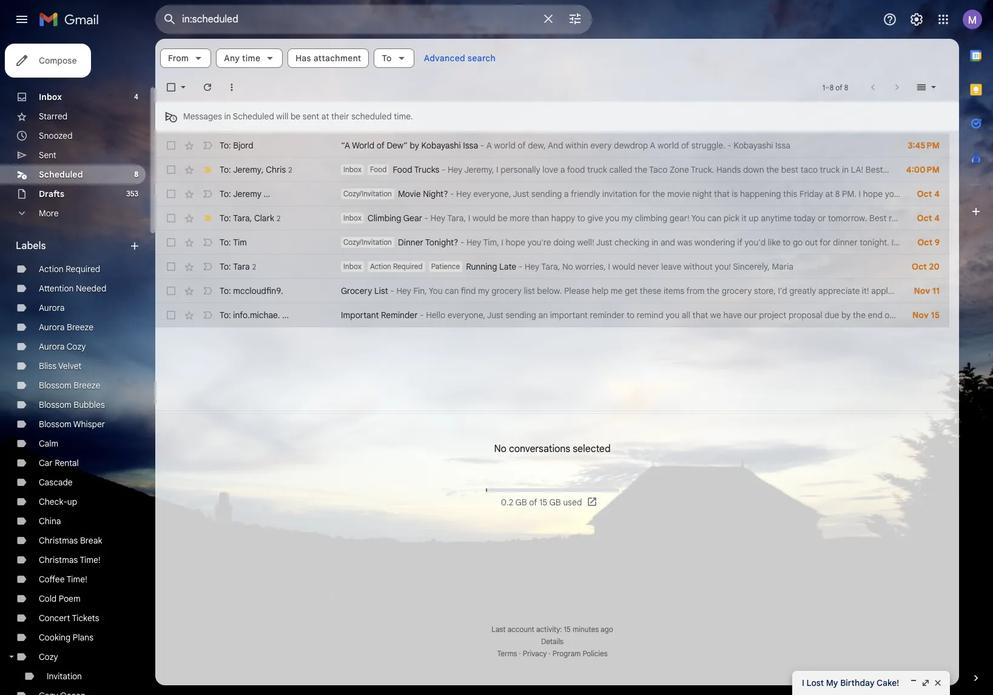 Task type: locate. For each thing, give the bounding box(es) containing it.
appreciate
[[819, 286, 860, 297]]

0 vertical spatial 4
[[134, 92, 138, 101]]

time.
[[394, 111, 413, 122]]

2 vertical spatial it!
[[862, 286, 869, 297]]

... right info.michae.
[[282, 310, 289, 321]]

my right "find" at the top left of page
[[478, 286, 489, 297]]

0 vertical spatial tara
[[233, 213, 250, 224]]

1 vertical spatial 4
[[934, 189, 940, 200]]

attachment
[[314, 53, 361, 64]]

main menu image
[[15, 12, 29, 27]]

messages
[[183, 111, 222, 122]]

break
[[80, 536, 102, 547]]

1 truck from the left
[[587, 164, 607, 175]]

snoozed link
[[39, 130, 73, 141]]

everyone, down "jeremy,"
[[473, 189, 511, 200]]

0 horizontal spatial kobayashi
[[421, 140, 461, 151]]

2 aurora from the top
[[39, 322, 65, 333]]

christmas time!
[[39, 555, 100, 566]]

blossom for blossom breeze
[[39, 380, 71, 391]]

0 horizontal spatial ...
[[264, 189, 270, 200]]

2 blossom from the top
[[39, 400, 71, 411]]

0 vertical spatial cozy
[[67, 342, 86, 353]]

0 vertical spatial a
[[560, 164, 565, 175]]

1 tara from the top
[[233, 213, 250, 224]]

aurora down attention
[[39, 303, 65, 314]]

a up "jeremy,"
[[487, 140, 492, 151]]

2 cozy/invitation from the top
[[343, 238, 392, 247]]

0 horizontal spatial a
[[487, 140, 492, 151]]

gmail image
[[39, 7, 105, 32]]

row up below.
[[155, 255, 950, 279]]

maria down 3:45 pm
[[919, 164, 941, 175]]

tara down tim
[[233, 261, 250, 272]]

1 aurora from the top
[[39, 303, 65, 314]]

a
[[560, 164, 565, 175], [564, 189, 569, 200]]

2 christmas from the top
[[39, 555, 78, 566]]

row
[[155, 133, 950, 158], [155, 158, 950, 182], [155, 182, 993, 206], [155, 206, 993, 231], [155, 231, 993, 255], [155, 255, 950, 279], [155, 279, 993, 303], [155, 303, 993, 328]]

regards, for la!
[[885, 164, 917, 175]]

0 vertical spatial aurora
[[39, 303, 65, 314]]

hope left oct 9
[[896, 237, 916, 248]]

8 up 353
[[134, 170, 138, 179]]

activity:
[[536, 626, 562, 635]]

advanced search options image
[[563, 7, 587, 31]]

2 oct 4 from the top
[[917, 213, 940, 224]]

jeremy up to: tara , clark 2
[[233, 189, 262, 200]]

5 not important switch from the top
[[201, 309, 214, 322]]

make down the 4:00 pm
[[928, 189, 949, 200]]

1 vertical spatial 2
[[277, 214, 281, 223]]

maria for food trucks - hey jeremy, i personally love a food truck called the taco zone truck. hands down the best taco truck in la! best regards, maria
[[919, 164, 941, 175]]

not important switch left to: info.michae. ...
[[201, 309, 214, 322]]

2 inside to: jeremy , chris 2
[[288, 165, 292, 174]]

time! for coffee time!
[[67, 575, 87, 586]]

0 vertical spatial blossom
[[39, 380, 71, 391]]

7 to: from the top
[[220, 286, 231, 297]]

4 to: from the top
[[220, 213, 231, 224]]

scheduled
[[351, 111, 392, 122]]

, for tara
[[250, 213, 252, 224]]

follow link to manage storage image
[[587, 497, 599, 509]]

not important switch left to: tara 2
[[201, 261, 214, 273]]

1 horizontal spatial in
[[652, 237, 659, 248]]

aurora up bliss
[[39, 342, 65, 353]]

2 vertical spatial 2
[[252, 262, 256, 272]]

concert tickets link
[[39, 613, 99, 624]]

oct 4 for hey tara, i would be more than happy to give you my climbing gear! you can pick it up anytime today or tomorrow. best regards, maria
[[917, 213, 940, 224]]

breeze for aurora breeze
[[67, 322, 94, 333]]

1 vertical spatial tara
[[233, 261, 250, 272]]

8 to: from the top
[[220, 310, 231, 321]]

let's
[[936, 310, 954, 321]]

0 vertical spatial up
[[749, 213, 759, 224]]

1 blossom from the top
[[39, 380, 71, 391]]

0 vertical spatial christmas
[[39, 536, 78, 547]]

regards, for tomorrow.
[[889, 213, 921, 224]]

· right terms
[[519, 650, 521, 659]]

1 vertical spatial at
[[826, 189, 833, 200]]

gb left used
[[549, 498, 561, 508]]

china
[[39, 516, 61, 527]]

2 inside to: tara , clark 2
[[277, 214, 281, 223]]

has attachment button
[[288, 49, 369, 68]]

1 horizontal spatial food
[[393, 164, 412, 175]]

tickets
[[72, 613, 99, 624]]

calm link
[[39, 439, 58, 450]]

oct for hey tara, no worries, i would never leave without you! sincerely, maria
[[912, 262, 927, 272]]

i right worries,
[[608, 262, 610, 272]]

0 vertical spatial scheduled
[[233, 111, 274, 122]]

jeremy for ,
[[233, 164, 262, 175]]

2 vertical spatial just
[[487, 310, 504, 321]]

zone
[[670, 164, 689, 175]]

row up doing
[[155, 206, 993, 231]]

1 vertical spatial no
[[494, 444, 507, 456]]

oct up oct 9
[[917, 213, 932, 224]]

3 aurora from the top
[[39, 342, 65, 353]]

, left the chris
[[262, 164, 264, 175]]

1 horizontal spatial scheduled
[[233, 111, 274, 122]]

1 horizontal spatial kobayashi
[[734, 140, 773, 151]]

0 vertical spatial that
[[714, 189, 730, 200]]

in
[[224, 111, 231, 122], [842, 164, 849, 175], [652, 237, 659, 248]]

no
[[562, 262, 573, 272], [494, 444, 507, 456]]

blossom
[[39, 380, 71, 391], [39, 400, 71, 411], [39, 419, 71, 430]]

advanced
[[424, 53, 465, 64]]

0 horizontal spatial in
[[224, 111, 231, 122]]

cake!
[[877, 678, 899, 689]]

a right dewdrop
[[650, 140, 656, 151]]

1 horizontal spatial up
[[749, 213, 759, 224]]

mccloudfin9.
[[233, 286, 283, 297]]

oct
[[917, 189, 932, 200], [917, 213, 932, 224], [918, 237, 933, 248], [912, 262, 927, 272]]

make right 9
[[950, 237, 971, 248]]

not important switch for to: info.michae. ...
[[201, 309, 214, 322]]

hope right pm.
[[863, 189, 883, 200]]

1 vertical spatial would
[[612, 262, 635, 272]]

within
[[565, 140, 588, 151]]

coffee time!
[[39, 575, 87, 586]]

at inside row
[[826, 189, 833, 200]]

compose button
[[5, 44, 91, 78]]

15 inside last account activity: 15 minutes ago details terms · privacy · program policies
[[564, 626, 571, 635]]

1 horizontal spatial hope
[[863, 189, 883, 200]]

1 horizontal spatial it!
[[951, 189, 958, 200]]

action inside row
[[370, 262, 391, 271]]

0 horizontal spatial that
[[693, 310, 708, 321]]

2 vertical spatial maria
[[772, 262, 794, 272]]

nov left 11
[[914, 286, 930, 297]]

labels
[[16, 240, 46, 252]]

0 horizontal spatial ·
[[519, 650, 521, 659]]

oct left 20
[[912, 262, 927, 272]]

no left conversations
[[494, 444, 507, 456]]

a for friendly
[[564, 189, 569, 200]]

2 kobayashi from the left
[[734, 140, 773, 151]]

best left rega at the top of the page
[[960, 189, 978, 200]]

all down the 4:00 pm
[[901, 189, 910, 200]]

inbox link
[[39, 92, 62, 103]]

None search field
[[155, 5, 592, 34]]

1 vertical spatial blossom
[[39, 400, 71, 411]]

hope
[[863, 189, 883, 200], [506, 237, 525, 248], [896, 237, 916, 248]]

0 vertical spatial by
[[410, 140, 419, 151]]

None checkbox
[[165, 81, 177, 93]]

to: tim
[[220, 237, 247, 248]]

terms link
[[497, 650, 517, 659]]

nov left let's
[[913, 310, 929, 321]]

chips
[[950, 286, 971, 297]]

compose
[[39, 55, 77, 66]]

0 horizontal spatial no
[[494, 444, 507, 456]]

, left clark
[[250, 213, 252, 224]]

0 horizontal spatial 15
[[539, 498, 547, 508]]

0 horizontal spatial gb
[[515, 498, 527, 508]]

it! left bes
[[973, 237, 980, 248]]

0 horizontal spatial 2
[[252, 262, 256, 272]]

None checkbox
[[165, 140, 177, 152], [165, 164, 177, 176], [165, 140, 177, 152], [165, 164, 177, 176]]

get right let's
[[956, 310, 969, 321]]

at right 'sent'
[[321, 111, 329, 122]]

cozy/invitation inside cozy/invitation movie night? - hey everyone, just sending a friendly invitation for the movie night that is happening this friday at 8 pm. i hope you all can make it! best rega
[[343, 189, 392, 198]]

0 horizontal spatial action
[[39, 264, 64, 275]]

tara, up the tonight?
[[447, 213, 466, 224]]

grocery left list
[[492, 286, 522, 297]]

cozy/invitation
[[343, 189, 392, 198], [343, 238, 392, 247]]

1 horizontal spatial be
[[498, 213, 508, 224]]

you right fin,
[[429, 286, 443, 297]]

0 horizontal spatial food
[[370, 165, 387, 174]]

patience
[[431, 262, 460, 271]]

6 row from the top
[[155, 255, 950, 279]]

you right gear!
[[691, 213, 705, 224]]

0 vertical spatial nov
[[914, 286, 930, 297]]

their
[[331, 111, 349, 122]]

1 not important switch from the top
[[201, 188, 214, 200]]

1 vertical spatial this
[[895, 310, 909, 321]]

1 horizontal spatial at
[[826, 189, 833, 200]]

3 not important switch from the top
[[201, 261, 214, 273]]

christmas for christmas break
[[39, 536, 78, 547]]

cozy link
[[39, 652, 58, 663]]

has
[[296, 53, 311, 64]]

3 blossom from the top
[[39, 419, 71, 430]]

by right the dew"
[[410, 140, 419, 151]]

not important switch up the important according to google magic. switch
[[201, 188, 214, 200]]

drafts
[[39, 189, 64, 200]]

1 vertical spatial just
[[596, 237, 612, 248]]

- left hello
[[420, 310, 424, 321]]

1 horizontal spatial ,
[[262, 164, 264, 175]]

regards, down 3:45 pm
[[885, 164, 917, 175]]

would left never
[[612, 262, 635, 272]]

kobayashi up trucks
[[421, 140, 461, 151]]

a
[[487, 140, 492, 151], [650, 140, 656, 151]]

of left the dew"
[[377, 140, 385, 151]]

truck right food
[[587, 164, 607, 175]]

8 inside row
[[835, 189, 840, 200]]

tab list
[[959, 39, 993, 652]]

1 gb from the left
[[515, 498, 527, 508]]

1 vertical spatial ,
[[250, 213, 252, 224]]

search mail image
[[159, 8, 181, 30]]

sent
[[303, 111, 319, 122]]

1 vertical spatial a
[[564, 189, 569, 200]]

by
[[410, 140, 419, 151], [842, 310, 851, 321]]

toggle split pane mode image
[[916, 81, 928, 93]]

1 horizontal spatial ...
[[282, 310, 289, 321]]

2 vertical spatial best
[[869, 213, 887, 224]]

0 horizontal spatial cozy
[[39, 652, 58, 663]]

15 left used
[[539, 498, 547, 508]]

row down food
[[155, 182, 993, 206]]

chicke
[[973, 286, 993, 297]]

from
[[687, 286, 705, 297]]

blossom bubbles link
[[39, 400, 105, 411]]

scheduled inside the labels navigation
[[39, 169, 83, 180]]

1 vertical spatial regards,
[[889, 213, 921, 224]]

hey right night?
[[456, 189, 471, 200]]

christmas for christmas time!
[[39, 555, 78, 566]]

0 vertical spatial best
[[866, 164, 883, 175]]

help
[[592, 286, 609, 297]]

in right 'messages'
[[224, 111, 231, 122]]

1 cozy/invitation from the top
[[343, 189, 392, 198]]

the left end
[[853, 310, 866, 321]]

my left climbing at the top right
[[622, 213, 633, 224]]

0 horizontal spatial ,
[[250, 213, 252, 224]]

tara left clark
[[233, 213, 250, 224]]

4 for hey everyone, just sending a friendly invitation for the movie night that is happening this friday at 8 pm. i hope you all can make it! best rega
[[934, 189, 940, 200]]

maria
[[919, 164, 941, 175], [923, 213, 945, 224], [772, 262, 794, 272]]

advanced search
[[424, 53, 496, 64]]

to: jeremy ...
[[220, 189, 270, 200]]

calm
[[39, 439, 58, 450]]

oct for hey tim, i hope you're doing well! just checking in and was wondering if you'd like to go out for dinner tonight. i hope you can make it! bes
[[918, 237, 933, 248]]

cozy/invitation dinner tonight? - hey tim, i hope you're doing well! just checking in and was wondering if you'd like to go out for dinner tonight. i hope you can make it! bes
[[343, 237, 993, 248]]

no inside row
[[562, 262, 573, 272]]

0 vertical spatial breeze
[[67, 322, 94, 333]]

1 horizontal spatial required
[[393, 262, 423, 271]]

to: left bjord
[[220, 140, 231, 151]]

1 vertical spatial 15
[[539, 498, 547, 508]]

1 vertical spatial everyone,
[[448, 310, 485, 321]]

it! left apples
[[862, 286, 869, 297]]

1 horizontal spatial world
[[658, 140, 679, 151]]

1 – 8 of 8
[[823, 83, 848, 92]]

row down and
[[155, 158, 950, 182]]

not important switch
[[201, 188, 214, 200], [201, 237, 214, 249], [201, 261, 214, 273], [201, 285, 214, 297], [201, 309, 214, 322]]

0 vertical spatial oct 4
[[917, 189, 940, 200]]

just right the well!
[[596, 237, 612, 248]]

1 to: from the top
[[220, 140, 231, 151]]

no left worries,
[[562, 262, 573, 272]]

oct for hey everyone, just sending a friendly invitation for the movie night that is happening this friday at 8 pm. i hope you all can make it! best rega
[[917, 189, 932, 200]]

tonight.
[[860, 237, 889, 248]]

cooking plans link
[[39, 633, 93, 644]]

would
[[473, 213, 496, 224], [612, 262, 635, 272]]

2 a from the left
[[650, 140, 656, 151]]

no conversations selected
[[494, 444, 611, 456]]

1 horizontal spatial cozy
[[67, 342, 86, 353]]

1 vertical spatial scheduled
[[39, 169, 83, 180]]

1 vertical spatial tara,
[[541, 262, 560, 272]]

... for to: jeremy ...
[[264, 189, 270, 200]]

best for - hey tara, i would be more than happy to give you my climbing gear! you can pick it up anytime today or tomorrow. best regards, maria
[[869, 213, 887, 224]]

to: right the important according to google magic. switch
[[220, 213, 231, 224]]

to button
[[374, 49, 414, 68]]

2 to: from the top
[[220, 164, 231, 175]]

not important switch left to: mccloudfin9.
[[201, 285, 214, 297]]

to: down to: tara 2
[[220, 286, 231, 297]]

taco
[[649, 164, 668, 175]]

action up list
[[370, 262, 391, 271]]

1 horizontal spatial action
[[370, 262, 391, 271]]

maria up 9
[[923, 213, 945, 224]]

0 vertical spatial cozy/invitation
[[343, 189, 392, 198]]

food down world
[[370, 165, 387, 174]]

0 vertical spatial this
[[783, 189, 797, 200]]

1 jeremy from the top
[[233, 164, 262, 175]]

1 horizontal spatial my
[[622, 213, 633, 224]]

8 inside the labels navigation
[[134, 170, 138, 179]]

1 christmas from the top
[[39, 536, 78, 547]]

without
[[684, 262, 713, 272]]

1 horizontal spatial by
[[842, 310, 851, 321]]

last account activity: 15 minutes ago details terms · privacy · program policies
[[492, 626, 613, 659]]

up right it
[[749, 213, 759, 224]]

check-up
[[39, 497, 77, 508]]

2 horizontal spatial in
[[842, 164, 849, 175]]

0 vertical spatial would
[[473, 213, 496, 224]]

required inside the labels navigation
[[66, 264, 100, 275]]

2 vertical spatial aurora
[[39, 342, 65, 353]]

to: info.michae. ...
[[220, 310, 289, 321]]

1 vertical spatial make
[[950, 237, 971, 248]]

blossom down "blossom breeze"
[[39, 400, 71, 411]]

4
[[134, 92, 138, 101], [934, 189, 940, 200], [934, 213, 940, 224]]

cozy/invitation inside cozy/invitation dinner tonight? - hey tim, i hope you're doing well! just checking in and was wondering if you'd like to go out for dinner tonight. i hope you can make it! bes
[[343, 238, 392, 247]]

1 oct 4 from the top
[[917, 189, 940, 200]]

0 vertical spatial you
[[691, 213, 705, 224]]

make
[[928, 189, 949, 200], [950, 237, 971, 248]]

oct for hey tara, i would be more than happy to give you my climbing gear! you can pick it up anytime today or tomorrow. best regards, maria
[[917, 213, 932, 224]]

hey
[[448, 164, 463, 175], [456, 189, 471, 200], [431, 213, 445, 224], [467, 237, 481, 248], [525, 262, 540, 272], [396, 286, 411, 297]]

2 jeremy from the top
[[233, 189, 262, 200]]

aurora for the aurora link
[[39, 303, 65, 314]]

1 horizontal spatial grocery
[[722, 286, 752, 297]]

just
[[513, 189, 529, 200], [596, 237, 612, 248], [487, 310, 504, 321]]

hey right late
[[525, 262, 540, 272]]

truck right taco
[[820, 164, 840, 175]]

5 to: from the top
[[220, 237, 231, 248]]

world up food trucks - hey jeremy, i personally love a food truck called the taco zone truck. hands down the best taco truck in la! best regards, maria
[[658, 140, 679, 151]]

be right will
[[291, 111, 300, 122]]

worries,
[[575, 262, 606, 272]]

nov for nov 11
[[914, 286, 930, 297]]

0 horizontal spatial for
[[639, 189, 650, 200]]

at right friday
[[826, 189, 833, 200]]

1 horizontal spatial this
[[895, 310, 909, 321]]

action up attention
[[39, 264, 64, 275]]

cozy/invitation down inbox climbing gear
[[343, 238, 392, 247]]

food left trucks
[[393, 164, 412, 175]]

taco
[[801, 164, 818, 175]]

tara for ,
[[233, 213, 250, 224]]

2 inside to: tara 2
[[252, 262, 256, 272]]

2 up to: mccloudfin9.
[[252, 262, 256, 272]]

gear
[[403, 213, 422, 224]]

1 horizontal spatial for
[[820, 237, 831, 248]]

to: down to: tim
[[220, 261, 231, 272]]

it! up on mon,
[[951, 189, 958, 200]]

6 to: from the top
[[220, 261, 231, 272]]

required down dinner
[[393, 262, 423, 271]]

cozy/invitation up inbox climbing gear
[[343, 189, 392, 198]]

just left an
[[487, 310, 504, 321]]

late
[[499, 262, 516, 272]]

cozy up the velvet
[[67, 342, 86, 353]]

row down happy at the right of the page
[[155, 231, 993, 255]]

- up "jeremy,"
[[480, 140, 484, 151]]

3 to: from the top
[[220, 189, 231, 200]]

1 vertical spatial jeremy
[[233, 189, 262, 200]]

important reminder - hello everyone, just sending an important reminder to remind you all that we have our project proposal due by the end of this week. let's get to wor
[[341, 310, 993, 321]]

a for food
[[560, 164, 565, 175]]

1 grocery from the left
[[492, 286, 522, 297]]

running late - hey tara, no worries, i would never leave without you! sincerely, maria
[[466, 262, 794, 272]]

0 vertical spatial tara,
[[447, 213, 466, 224]]

concert
[[39, 613, 70, 624]]

cascade
[[39, 478, 73, 488]]

christmas down "china" link
[[39, 536, 78, 547]]

1 horizontal spatial 15
[[564, 626, 571, 635]]

·
[[519, 650, 521, 659], [549, 650, 551, 659]]

i'd
[[778, 286, 787, 297]]

1 vertical spatial be
[[498, 213, 508, 224]]

to: for to: info.michae. ...
[[220, 310, 231, 321]]

- right the tonight?
[[460, 237, 464, 248]]

reminder
[[381, 310, 418, 321]]

0 horizontal spatial scheduled
[[39, 169, 83, 180]]

2 tara from the top
[[233, 261, 250, 272]]

labels navigation
[[0, 39, 155, 696]]

refresh image
[[201, 81, 214, 93]]

2 row from the top
[[155, 158, 950, 182]]

you'd
[[745, 237, 766, 248]]

0 horizontal spatial up
[[67, 497, 77, 508]]

1 vertical spatial best
[[960, 189, 978, 200]]

more
[[510, 213, 530, 224]]

15 for last account activity: 15 minutes ago details terms · privacy · program policies
[[564, 626, 571, 635]]

- right "gear"
[[424, 213, 428, 224]]

1 vertical spatial up
[[67, 497, 77, 508]]

greatly
[[790, 286, 816, 297]]

world
[[494, 140, 516, 151], [658, 140, 679, 151]]

attention needed
[[39, 283, 106, 294]]

to: for to: jeremy , chris 2
[[220, 164, 231, 175]]

0 horizontal spatial at
[[321, 111, 329, 122]]

conversations
[[509, 444, 570, 456]]



Task type: describe. For each thing, give the bounding box(es) containing it.
wondering
[[695, 237, 735, 248]]

4 not important switch from the top
[[201, 285, 214, 297]]

to: bjord
[[220, 140, 253, 151]]

2 for chris
[[288, 165, 292, 174]]

an
[[538, 310, 548, 321]]

- right list
[[390, 286, 394, 297]]

1 vertical spatial that
[[693, 310, 708, 321]]

1 horizontal spatial tara,
[[541, 262, 560, 272]]

inbox inside inbox climbing gear
[[343, 214, 362, 223]]

mon,
[[972, 213, 991, 224]]

0 vertical spatial at
[[321, 111, 329, 122]]

rental
[[55, 458, 79, 469]]

aurora for aurora breeze
[[39, 322, 65, 333]]

privacy
[[523, 650, 547, 659]]

1 horizontal spatial get
[[956, 310, 969, 321]]

to
[[382, 53, 392, 64]]

blossom for blossom whisper
[[39, 419, 71, 430]]

of right –
[[836, 83, 843, 92]]

tomorrow.
[[828, 213, 867, 224]]

2 not important switch from the top
[[201, 237, 214, 249]]

inbox up 'grocery'
[[343, 262, 362, 271]]

0 vertical spatial everyone,
[[473, 189, 511, 200]]

movie
[[667, 189, 690, 200]]

to: for to: mccloudfin9.
[[220, 286, 231, 297]]

can up 20
[[934, 237, 948, 248]]

search
[[468, 53, 496, 64]]

0 horizontal spatial make
[[928, 189, 949, 200]]

1 kobayashi from the left
[[421, 140, 461, 151]]

dinner
[[833, 237, 858, 248]]

Search mail text field
[[182, 13, 534, 25]]

0 vertical spatial sending
[[531, 189, 562, 200]]

important according to google magic. switch
[[201, 212, 214, 224]]

2 world from the left
[[658, 140, 679, 151]]

1 a from the left
[[487, 140, 492, 151]]

important
[[341, 310, 379, 321]]

the right from
[[707, 286, 720, 297]]

required inside row
[[393, 262, 423, 271]]

car rental
[[39, 458, 79, 469]]

climbing
[[635, 213, 668, 224]]

hey left 'tim,'
[[467, 237, 481, 248]]

i right 'tim,'
[[501, 237, 504, 248]]

dinner
[[398, 237, 423, 248]]

oct 4 for hey everyone, just sending a friendly invitation for the movie night that is happening this friday at 8 pm. i hope you all can make it! best rega
[[917, 189, 940, 200]]

my
[[826, 678, 838, 689]]

15 inside row
[[931, 310, 940, 321]]

store,
[[754, 286, 776, 297]]

to left wor
[[971, 310, 979, 321]]

scheduled inside no conversations selected main content
[[233, 111, 274, 122]]

snoozed
[[39, 130, 73, 141]]

8 right '1'
[[830, 83, 834, 92]]

minimize image
[[909, 679, 919, 689]]

food for food trucks - hey jeremy, i personally love a food truck called the taco zone truck. hands down the best taco truck in la! best regards, maria
[[393, 164, 412, 175]]

starred
[[39, 111, 68, 122]]

more button
[[0, 204, 146, 223]]

2 · from the left
[[549, 650, 551, 659]]

selected
[[573, 444, 611, 456]]

check-
[[39, 497, 67, 508]]

cascade link
[[39, 478, 73, 488]]

you right give
[[605, 213, 619, 224]]

time
[[242, 53, 260, 64]]

chris
[[266, 164, 286, 175]]

blossom breeze
[[39, 380, 100, 391]]

hello
[[426, 310, 445, 321]]

jeremy for ...
[[233, 189, 262, 200]]

0 vertical spatial all
[[901, 189, 910, 200]]

plans
[[73, 633, 93, 644]]

maria for - hey tara, i would be more than happy to give you my climbing gear! you can pick it up anytime today or tomorrow. best regards, maria
[[923, 213, 945, 224]]

1 · from the left
[[519, 650, 521, 659]]

friendly
[[571, 189, 600, 200]]

to left remind
[[627, 310, 635, 321]]

no conversations selected main content
[[155, 39, 993, 686]]

best for food trucks - hey jeremy, i personally love a food truck called the taco zone truck. hands down the best taco truck in la! best regards, maria
[[866, 164, 883, 175]]

starred link
[[39, 111, 68, 122]]

the left "taco" on the right top of page
[[635, 164, 647, 175]]

3 row from the top
[[155, 182, 993, 206]]

you right remind
[[666, 310, 680, 321]]

0 vertical spatial in
[[224, 111, 231, 122]]

inbox inside the labels navigation
[[39, 92, 62, 103]]

1 row from the top
[[155, 133, 950, 158]]

aurora for aurora cozy
[[39, 342, 65, 353]]

up inside row
[[749, 213, 759, 224]]

1 issa from the left
[[463, 140, 478, 151]]

0 vertical spatial be
[[291, 111, 300, 122]]

our
[[744, 310, 757, 321]]

pm.
[[842, 189, 857, 200]]

the left 'best'
[[766, 164, 779, 175]]

action inside the labels navigation
[[39, 264, 64, 275]]

settings image
[[910, 12, 924, 27]]

to: for to: tara , clark 2
[[220, 213, 231, 224]]

you left 9
[[918, 237, 932, 248]]

- right night?
[[450, 189, 454, 200]]

1 vertical spatial sending
[[506, 310, 536, 321]]

8 row from the top
[[155, 303, 993, 328]]

minutes
[[573, 626, 599, 635]]

used
[[563, 498, 582, 508]]

details
[[541, 638, 564, 647]]

, for jeremy
[[262, 164, 264, 175]]

action required inside the labels navigation
[[39, 264, 100, 275]]

7 row from the top
[[155, 279, 993, 303]]

leave
[[661, 262, 682, 272]]

- right trucks
[[442, 164, 446, 175]]

- right late
[[519, 262, 522, 272]]

ago
[[601, 626, 613, 635]]

christmas break
[[39, 536, 102, 547]]

go
[[793, 237, 803, 248]]

0 horizontal spatial you
[[429, 286, 443, 297]]

have
[[724, 310, 742, 321]]

well!
[[577, 237, 594, 248]]

than
[[532, 213, 549, 224]]

trucks
[[414, 164, 440, 175]]

clear search image
[[536, 7, 561, 31]]

rega
[[980, 189, 993, 200]]

0 horizontal spatial tara,
[[447, 213, 466, 224]]

cozy/invitation movie night? - hey everyone, just sending a friendly invitation for the movie night that is happening this friday at 8 pm. i hope you all can make it! best rega
[[343, 189, 993, 200]]

i right tonight.
[[892, 237, 894, 248]]

inbox down "a
[[343, 165, 362, 174]]

15 for 0.2 gb of 15 gb used
[[539, 498, 547, 508]]

0 horizontal spatial just
[[487, 310, 504, 321]]

1
[[823, 83, 825, 92]]

aurora cozy link
[[39, 342, 86, 353]]

1 vertical spatial my
[[478, 286, 489, 297]]

best
[[781, 164, 798, 175]]

0 vertical spatial just
[[513, 189, 529, 200]]

last
[[492, 626, 506, 635]]

0 vertical spatial for
[[639, 189, 650, 200]]

to: for to: jeremy ...
[[220, 189, 231, 200]]

2 horizontal spatial just
[[596, 237, 612, 248]]

hey down night?
[[431, 213, 445, 224]]

to: for to: bjord
[[220, 140, 231, 151]]

me
[[611, 286, 623, 297]]

2 for clark
[[277, 214, 281, 223]]

i down "jeremy,"
[[468, 213, 470, 224]]

time! for christmas time!
[[80, 555, 100, 566]]

blossom for blossom bubbles
[[39, 400, 71, 411]]

cozy/invitation for movie night?
[[343, 189, 392, 198]]

coffee
[[39, 575, 65, 586]]

you!
[[715, 262, 731, 272]]

we
[[710, 310, 721, 321]]

cozy/invitation for dinner tonight?
[[343, 238, 392, 247]]

of left struggle.
[[681, 140, 689, 151]]

0 horizontal spatial it!
[[862, 286, 869, 297]]

blossom breeze link
[[39, 380, 100, 391]]

not important switch for to: tara 2
[[201, 261, 214, 273]]

list
[[524, 286, 535, 297]]

to: mccloudfin9.
[[220, 286, 283, 297]]

nov for nov 15
[[913, 310, 929, 321]]

bread
[[899, 286, 922, 297]]

to: for to: tara 2
[[220, 261, 231, 272]]

remind
[[637, 310, 664, 321]]

happy
[[551, 213, 575, 224]]

i left lost
[[802, 678, 805, 689]]

1 world from the left
[[494, 140, 516, 151]]

cold
[[39, 594, 57, 605]]

details link
[[541, 638, 564, 647]]

info.michae.
[[233, 310, 280, 321]]

to: for to: tim
[[220, 237, 231, 248]]

i right "jeremy,"
[[496, 164, 499, 175]]

grocery
[[341, 286, 372, 297]]

1 vertical spatial cozy
[[39, 652, 58, 663]]

support image
[[883, 12, 897, 27]]

2 grocery from the left
[[722, 286, 752, 297]]

can down the 4:00 pm
[[912, 189, 926, 200]]

4 inside the labels navigation
[[134, 92, 138, 101]]

1 horizontal spatial that
[[714, 189, 730, 200]]

i lost my birthday cake!
[[802, 678, 899, 689]]

0 horizontal spatial hope
[[506, 237, 525, 248]]

can left "find" at the top left of page
[[445, 286, 459, 297]]

hey left "jeremy,"
[[448, 164, 463, 175]]

close image
[[933, 679, 943, 689]]

2 truck from the left
[[820, 164, 840, 175]]

the left movie
[[653, 189, 665, 200]]

can left pick
[[707, 213, 722, 224]]

out
[[805, 237, 818, 248]]

you right pm.
[[885, 189, 899, 200]]

today
[[794, 213, 816, 224]]

aurora cozy
[[39, 342, 86, 353]]

breeze for blossom breeze
[[74, 380, 100, 391]]

... for to: info.michae. ...
[[282, 310, 289, 321]]

privacy link
[[523, 650, 547, 659]]

aurora breeze
[[39, 322, 94, 333]]

food for food
[[370, 165, 387, 174]]

1 vertical spatial for
[[820, 237, 831, 248]]

0 horizontal spatial get
[[625, 286, 638, 297]]

poem
[[59, 594, 81, 605]]

labels heading
[[16, 240, 129, 252]]

2 issa from the left
[[775, 140, 791, 151]]

dewdrop
[[614, 140, 648, 151]]

happening
[[740, 189, 781, 200]]

every
[[591, 140, 612, 151]]

1 vertical spatial it!
[[973, 237, 980, 248]]

to left give
[[577, 213, 585, 224]]

- right struggle.
[[728, 140, 732, 151]]

cereal
[[924, 286, 948, 297]]

hey left fin,
[[396, 286, 411, 297]]

2 horizontal spatial hope
[[896, 237, 916, 248]]

tim
[[233, 237, 247, 248]]

5 row from the top
[[155, 231, 993, 255]]

of left dew,
[[518, 140, 526, 151]]

to left go
[[783, 237, 791, 248]]

1 horizontal spatial would
[[612, 262, 635, 272]]

tara for 2
[[233, 261, 250, 272]]

of right end
[[885, 310, 893, 321]]

2 gb from the left
[[549, 498, 561, 508]]

not important switch for to: jeremy ...
[[201, 188, 214, 200]]

sincerely,
[[733, 262, 770, 272]]

of right 0.2
[[529, 498, 537, 508]]

none checkbox inside no conversations selected main content
[[165, 81, 177, 93]]

will
[[276, 111, 288, 122]]

bubbles
[[74, 400, 105, 411]]

has attachment
[[296, 53, 361, 64]]

friday
[[800, 189, 823, 200]]

running
[[466, 262, 497, 272]]

pop out image
[[921, 679, 931, 689]]

action required inside row
[[370, 262, 423, 271]]

policies
[[583, 650, 608, 659]]

8 right –
[[844, 83, 848, 92]]

1 horizontal spatial you
[[691, 213, 705, 224]]

1 vertical spatial all
[[682, 310, 690, 321]]

1 vertical spatial by
[[842, 310, 851, 321]]

i right pm.
[[859, 189, 861, 200]]

sent
[[39, 150, 56, 161]]

more image
[[226, 81, 238, 93]]

up inside the labels navigation
[[67, 497, 77, 508]]

4 row from the top
[[155, 206, 993, 231]]

4 for hey tara, i would be more than happy to give you my climbing gear! you can pick it up anytime today or tomorrow. best regards, maria
[[934, 213, 940, 224]]

on mon, 
[[957, 213, 993, 224]]



Task type: vqa. For each thing, say whether or not it's contained in the screenshot.
Blossom link
no



